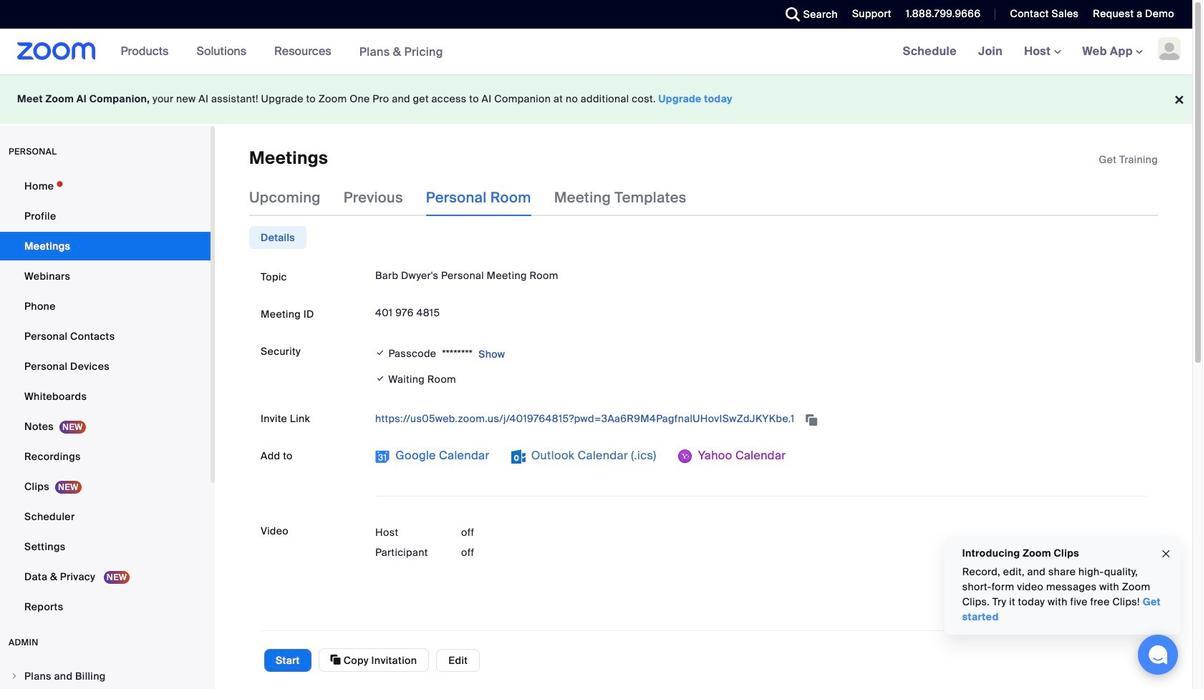 Task type: vqa. For each thing, say whether or not it's contained in the screenshot.
Add to Outlook Calendar (.ics) Icon
yes



Task type: describe. For each thing, give the bounding box(es) containing it.
close image
[[1160, 546, 1172, 563]]

profile picture image
[[1158, 37, 1181, 60]]

right image
[[10, 673, 19, 681]]

add to yahoo calendar image
[[678, 450, 692, 464]]

product information navigation
[[110, 29, 454, 75]]

personal menu menu
[[0, 172, 211, 623]]

0 vertical spatial application
[[1099, 153, 1158, 167]]



Task type: locate. For each thing, give the bounding box(es) containing it.
menu item
[[0, 663, 211, 690]]

open chat image
[[1148, 645, 1168, 665]]

checked image
[[375, 372, 386, 387]]

application
[[1099, 153, 1158, 167], [375, 408, 1147, 431]]

banner
[[0, 29, 1193, 75]]

tab list
[[249, 227, 307, 250]]

copy image
[[331, 654, 341, 667]]

tabs of meeting tab list
[[249, 179, 710, 217]]

zoom logo image
[[17, 42, 96, 60]]

tab
[[249, 227, 307, 250]]

1 vertical spatial application
[[375, 408, 1147, 431]]

add to google calendar image
[[375, 450, 390, 464]]

checked image
[[375, 346, 386, 360]]

meetings navigation
[[892, 29, 1193, 75]]

footer
[[0, 74, 1193, 124]]

add to outlook calendar (.ics) image
[[511, 450, 525, 464]]



